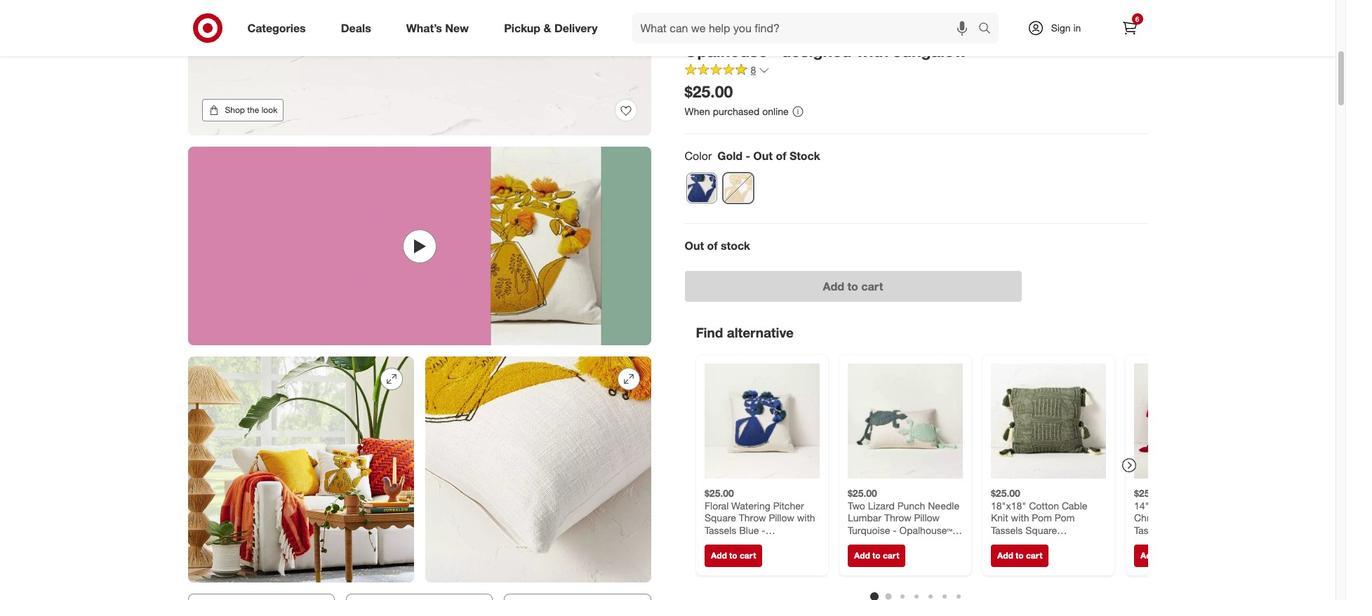 Task type: locate. For each thing, give the bounding box(es) containing it.
pitcher left two
[[773, 499, 804, 511]]

opalhouse™
[[685, 41, 777, 60], [899, 524, 952, 536], [704, 536, 757, 548], [991, 548, 1044, 560], [1168, 548, 1221, 560]]

sign in link
[[1015, 13, 1103, 44]]

view
[[888, 4, 909, 16]]

2 cotton from the left
[[1172, 499, 1202, 511]]

- down decorative
[[1162, 548, 1166, 560]]

cotton
[[1029, 499, 1059, 511], [1172, 499, 1202, 511]]

0 vertical spatial shop
[[685, 4, 708, 16]]

when purchased online
[[685, 106, 789, 117]]

cotton inside the $25.00 14"x20" cotton christmas tree with tassels oblong lumbar decorative pillow off- white - opalhouse™ designed with jungalow™
[[1172, 499, 1202, 511]]

cotton left cable
[[1029, 499, 1059, 511]]

jungalow™ inside the floral watering pitcher square throw pillow with tassels - opalhouse™ designed with jungalow™
[[893, 41, 977, 60]]

floral watering pitcher square throw pillow with tassels blue - opalhouse™ designed with jungalow™ image
[[704, 363, 819, 478]]

- right "blue"
[[761, 524, 765, 536]]

- right turquoise
[[893, 524, 896, 536]]

1 horizontal spatial shop
[[685, 4, 708, 16]]

cotton for cable
[[1029, 499, 1059, 511]]

cart for $25.00 floral watering pitcher square throw pillow with tassels blue - opalhouse™ designed with jungalow™
[[739, 550, 756, 561]]

1 horizontal spatial square
[[864, 20, 919, 40]]

christmas
[[1134, 511, 1179, 523]]

similar
[[912, 4, 940, 16]]

$25.00 for $25.00 14"x20" cotton christmas tree with tassels oblong lumbar decorative pillow off- white - opalhouse™ designed with jungalow™
[[1134, 487, 1163, 499]]

$25.00 for $25.00 floral watering pitcher square throw pillow with tassels blue - opalhouse™ designed with jungalow™
[[704, 487, 734, 499]]

14"x20" cotton christmas tree with tassels oblong lumbar decorative pillow off-white - opalhouse™ designed with jungalow™ image
[[1134, 363, 1249, 478]]

$25.00 inside the $25.00 floral watering pitcher square throw pillow with tassels blue - opalhouse™ designed with jungalow™
[[704, 487, 734, 499]]

2 vertical spatial square
[[1025, 524, 1057, 536]]

1 horizontal spatial throw
[[884, 511, 911, 523]]

knit
[[991, 511, 1008, 523]]

1 vertical spatial of
[[707, 239, 718, 253]]

opalhouse™ down "blue"
[[704, 536, 757, 548]]

blue
[[739, 524, 759, 536]]

pillow
[[976, 20, 1022, 40], [768, 511, 794, 523], [914, 511, 939, 523], [1041, 536, 1066, 548], [1183, 536, 1208, 548]]

0 horizontal spatial out
[[685, 239, 704, 253]]

pom down cable
[[1054, 511, 1075, 523]]

sign
[[1051, 22, 1071, 34]]

0 vertical spatial lumbar
[[847, 511, 881, 523]]

watering up "blue"
[[731, 499, 770, 511]]

shop for shop the look
[[225, 105, 245, 115]]

&
[[544, 21, 551, 35]]

jungalow™ down needle
[[912, 536, 959, 548]]

add to cart button for $25.00 two lizard punch needle lumbar throw pillow turquoise - opalhouse™ designed with jungalow™
[[847, 544, 905, 567]]

opalhouse™ down oblong
[[1168, 548, 1221, 560]]

pom up decorative
[[1032, 511, 1052, 523]]

pillow inside $25.00 18"x18" cotton cable knit with pom pom tassels square decorative pillow green - opalhouse™ designed with jungalow™
[[1041, 536, 1066, 548]]

search button
[[972, 13, 1005, 46]]

14"x20"
[[1134, 499, 1169, 511]]

1 vertical spatial out
[[685, 239, 704, 253]]

1 vertical spatial square
[[704, 511, 736, 523]]

add
[[823, 279, 844, 293], [711, 550, 727, 561], [854, 550, 870, 561], [997, 550, 1013, 561]]

0 horizontal spatial lumbar
[[847, 511, 881, 523]]

stock
[[721, 239, 750, 253]]

pillow inside the $25.00 14"x20" cotton christmas tree with tassels oblong lumbar decorative pillow off- white - opalhouse™ designed with jungalow™
[[1183, 536, 1208, 548]]

1 horizontal spatial cotton
[[1172, 499, 1202, 511]]

$25.00 18"x18" cotton cable knit with pom pom tassels square decorative pillow green - opalhouse™ designed with jungalow™
[[991, 487, 1102, 572]]

out
[[753, 149, 773, 163], [685, 239, 704, 253]]

watering inside the $25.00 floral watering pitcher square throw pillow with tassels blue - opalhouse™ designed with jungalow™
[[731, 499, 770, 511]]

tree
[[1181, 511, 1200, 523]]

lumbar
[[847, 511, 881, 523], [1203, 524, 1237, 536]]

turquoise
[[847, 524, 890, 536]]

shop left all
[[685, 4, 708, 16]]

floral watering pitcher square throw pillow with tassels - opalhouse™ designed with jungalow™, 2 of 8, play video image
[[188, 147, 651, 345]]

opalhouse™ inside the $25.00 14"x20" cotton christmas tree with tassels oblong lumbar decorative pillow off- white - opalhouse™ designed with jungalow™
[[1168, 548, 1221, 560]]

$25.00 for $25.00 two lizard punch needle lumbar throw pillow turquoise - opalhouse™ designed with jungalow™
[[847, 487, 877, 499]]

what's new link
[[394, 13, 486, 44]]

- inside the floral watering pitcher square throw pillow with tassels - opalhouse™ designed with jungalow™
[[1124, 20, 1131, 40]]

square inside the $25.00 floral watering pitcher square throw pillow with tassels blue - opalhouse™ designed with jungalow™
[[704, 511, 736, 523]]

view similar items button
[[888, 4, 967, 18]]

square inside the floral watering pitcher square throw pillow with tassels - opalhouse™ designed with jungalow™
[[864, 20, 919, 40]]

pitcher down jungalow
[[805, 20, 860, 40]]

shop
[[685, 4, 708, 16], [225, 105, 245, 115]]

to for $25.00 floral watering pitcher square throw pillow with tassels blue - opalhouse™ designed with jungalow™
[[729, 550, 737, 561]]

jungalow™ down view similar items button
[[893, 41, 977, 60]]

0 vertical spatial floral
[[685, 20, 728, 40]]

deals
[[341, 21, 371, 35]]

0 horizontal spatial pom
[[1032, 511, 1052, 523]]

jungalow™ inside the $25.00 14"x20" cotton christmas tree with tassels oblong lumbar decorative pillow off- white - opalhouse™ designed with jungalow™
[[1198, 561, 1246, 572]]

new
[[445, 21, 469, 35]]

look
[[262, 105, 278, 115]]

pom
[[1032, 511, 1052, 523], [1054, 511, 1075, 523]]

online
[[762, 106, 789, 117]]

opalhouse™ inside $25.00 18"x18" cotton cable knit with pom pom tassels square decorative pillow green - opalhouse™ designed with jungalow™
[[991, 548, 1044, 560]]

opalhouse™ inside the $25.00 floral watering pitcher square throw pillow with tassels blue - opalhouse™ designed with jungalow™
[[704, 536, 757, 548]]

shop inside 'link'
[[225, 105, 245, 115]]

throw up "blue"
[[739, 511, 766, 523]]

shop all opalhouse designed with jungalow
[[685, 4, 880, 16]]

0 horizontal spatial throw
[[739, 511, 766, 523]]

1 pom from the left
[[1032, 511, 1052, 523]]

shop left the
[[225, 105, 245, 115]]

green
[[1069, 536, 1096, 548]]

purchased
[[713, 106, 760, 117]]

opalhouse™ up 8 link
[[685, 41, 777, 60]]

shop the look link
[[202, 99, 284, 121]]

shop the look
[[225, 105, 278, 115]]

lumbar up 'off-' on the bottom right of the page
[[1203, 524, 1237, 536]]

0 vertical spatial square
[[864, 20, 919, 40]]

2 horizontal spatial square
[[1025, 524, 1057, 536]]

floral
[[685, 20, 728, 40], [704, 499, 728, 511]]

cotton inside $25.00 18"x18" cotton cable knit with pom pom tassels square decorative pillow green - opalhouse™ designed with jungalow™
[[1029, 499, 1059, 511]]

what's
[[406, 21, 442, 35]]

square
[[864, 20, 919, 40], [704, 511, 736, 523], [1025, 524, 1057, 536]]

when
[[685, 106, 710, 117]]

jungalow
[[838, 4, 880, 16]]

1 vertical spatial shop
[[225, 105, 245, 115]]

throw down punch
[[884, 511, 911, 523]]

cotton up "tree"
[[1172, 499, 1202, 511]]

1 horizontal spatial pitcher
[[805, 20, 860, 40]]

opalhouse™ down punch
[[899, 524, 952, 536]]

1 vertical spatial watering
[[731, 499, 770, 511]]

- left 6
[[1124, 20, 1131, 40]]

1 vertical spatial floral
[[704, 499, 728, 511]]

0 horizontal spatial cotton
[[1029, 499, 1059, 511]]

1 cotton from the left
[[1029, 499, 1059, 511]]

cart for $25.00 two lizard punch needle lumbar throw pillow turquoise - opalhouse™ designed with jungalow™
[[883, 550, 899, 561]]

-
[[1124, 20, 1131, 40], [746, 149, 750, 163], [761, 524, 765, 536], [893, 524, 896, 536], [1099, 536, 1102, 548], [1162, 548, 1166, 560]]

6
[[1135, 15, 1139, 23]]

designed
[[773, 4, 814, 16], [781, 41, 852, 60], [760, 536, 801, 548], [847, 536, 888, 548], [1046, 548, 1087, 560], [1134, 561, 1175, 572]]

0 vertical spatial out
[[753, 149, 773, 163]]

needle
[[928, 499, 959, 511]]

2 horizontal spatial throw
[[923, 20, 972, 40]]

- right green
[[1099, 536, 1102, 548]]

lumbar inside the '$25.00 two lizard punch needle lumbar throw pillow turquoise - opalhouse™ designed with jungalow™'
[[847, 511, 881, 523]]

white
[[1134, 548, 1159, 560]]

out of stock
[[685, 239, 750, 253]]

0 horizontal spatial pitcher
[[773, 499, 804, 511]]

throw inside the floral watering pitcher square throw pillow with tassels - opalhouse™ designed with jungalow™
[[923, 20, 972, 40]]

1 vertical spatial lumbar
[[1203, 524, 1237, 536]]

- inside the $25.00 14"x20" cotton christmas tree with tassels oblong lumbar decorative pillow off- white - opalhouse™ designed with jungalow™
[[1162, 548, 1166, 560]]

cart for $25.00 18"x18" cotton cable knit with pom pom tassels square decorative pillow green - opalhouse™ designed with jungalow™
[[1026, 550, 1042, 561]]

jungalow™ inside $25.00 18"x18" cotton cable knit with pom pom tassels square decorative pillow green - opalhouse™ designed with jungalow™
[[1012, 561, 1059, 572]]

0 horizontal spatial square
[[704, 511, 736, 523]]

$25.00 two lizard punch needle lumbar throw pillow turquoise - opalhouse™ designed with jungalow™
[[847, 487, 959, 548]]

jungalow™ down 'off-' on the bottom right of the page
[[1198, 561, 1246, 572]]

tassels inside the floral watering pitcher square throw pillow with tassels - opalhouse™ designed with jungalow™
[[1063, 20, 1120, 40]]

18"x18"
[[991, 499, 1026, 511]]

out right gold
[[753, 149, 773, 163]]

pillow inside the floral watering pitcher square throw pillow with tassels - opalhouse™ designed with jungalow™
[[976, 20, 1022, 40]]

watering down 'shop all opalhouse designed with jungalow'
[[732, 20, 800, 40]]

floral watering pitcher square throw pillow with tassels - opalhouse™ designed with jungalow™, 3 of 8 image
[[188, 357, 414, 583]]

$25.00 inside $25.00 18"x18" cotton cable knit with pom pom tassels square decorative pillow green - opalhouse™ designed with jungalow™
[[991, 487, 1020, 499]]

$25.00 inside the '$25.00 two lizard punch needle lumbar throw pillow turquoise - opalhouse™ designed with jungalow™'
[[847, 487, 877, 499]]

pitcher
[[805, 20, 860, 40], [773, 499, 804, 511]]

cart
[[861, 279, 883, 293], [739, 550, 756, 561], [883, 550, 899, 561], [1026, 550, 1042, 561]]

1 horizontal spatial out
[[753, 149, 773, 163]]

opalhouse™ down decorative
[[991, 548, 1044, 560]]

decorative
[[1134, 536, 1180, 548]]

watering inside the floral watering pitcher square throw pillow with tassels - opalhouse™ designed with jungalow™
[[732, 20, 800, 40]]

all
[[711, 4, 720, 16]]

designed inside the '$25.00 two lizard punch needle lumbar throw pillow turquoise - opalhouse™ designed with jungalow™'
[[847, 536, 888, 548]]

0 vertical spatial pitcher
[[805, 20, 860, 40]]

0 vertical spatial watering
[[732, 20, 800, 40]]

sign in
[[1051, 22, 1081, 34]]

jungalow™ down "blue"
[[725, 548, 773, 560]]

add to cart
[[823, 279, 883, 293], [711, 550, 756, 561], [854, 550, 899, 561], [997, 550, 1042, 561]]

jungalow™ down decorative
[[1012, 561, 1059, 572]]

pitcher inside the $25.00 floral watering pitcher square throw pillow with tassels blue - opalhouse™ designed with jungalow™
[[773, 499, 804, 511]]

decorative
[[991, 536, 1038, 548]]

watering
[[732, 20, 800, 40], [731, 499, 770, 511]]

two
[[847, 499, 865, 511]]

$25.00 inside the $25.00 14"x20" cotton christmas tree with tassels oblong lumbar decorative pillow off- white - opalhouse™ designed with jungalow™
[[1134, 487, 1163, 499]]

lumbar up turquoise
[[847, 511, 881, 523]]

shop for shop all opalhouse designed with jungalow
[[685, 4, 708, 16]]

$25.00
[[685, 82, 733, 101], [704, 487, 734, 499], [847, 487, 877, 499], [991, 487, 1020, 499], [1134, 487, 1163, 499]]

with
[[817, 4, 835, 16], [1026, 20, 1059, 40], [856, 41, 889, 60], [797, 511, 815, 523], [1011, 511, 1029, 523], [1202, 511, 1221, 523], [891, 536, 909, 548], [704, 548, 723, 560], [991, 561, 1009, 572], [1177, 561, 1196, 572]]

find
[[696, 324, 723, 340]]

throw inside the '$25.00 two lizard punch needle lumbar throw pillow turquoise - opalhouse™ designed with jungalow™'
[[884, 511, 911, 523]]

out left stock
[[685, 239, 704, 253]]

gold - out of stock image
[[723, 173, 753, 203]]

$25.00 for $25.00 18"x18" cotton cable knit with pom pom tassels square decorative pillow green - opalhouse™ designed with jungalow™
[[991, 487, 1020, 499]]

add for $25.00 floral watering pitcher square throw pillow with tassels blue - opalhouse™ designed with jungalow™
[[711, 550, 727, 561]]

to
[[847, 279, 858, 293], [729, 550, 737, 561], [872, 550, 880, 561], [1015, 550, 1023, 561]]

1 horizontal spatial pom
[[1054, 511, 1075, 523]]

floral watering pitcher square throw pillow with tassels - opalhouse™ designed with jungalow™, 1 of 8 image
[[188, 0, 651, 135]]

gold
[[718, 149, 743, 163]]

tassels
[[1063, 20, 1120, 40], [704, 524, 736, 536], [991, 524, 1023, 536], [1134, 524, 1166, 536]]

0 horizontal spatial shop
[[225, 105, 245, 115]]

1 horizontal spatial lumbar
[[1203, 524, 1237, 536]]

1 horizontal spatial of
[[776, 149, 786, 163]]

of
[[776, 149, 786, 163], [707, 239, 718, 253]]

cable
[[1061, 499, 1087, 511]]

$25.00 for $25.00
[[685, 82, 733, 101]]

0 horizontal spatial of
[[707, 239, 718, 253]]

1 vertical spatial pitcher
[[773, 499, 804, 511]]

throw
[[923, 20, 972, 40], [739, 511, 766, 523], [884, 511, 911, 523]]

jungalow™
[[893, 41, 977, 60], [912, 536, 959, 548], [725, 548, 773, 560], [1012, 561, 1059, 572], [1198, 561, 1246, 572]]

add to cart button
[[685, 271, 1022, 302], [704, 544, 762, 567], [847, 544, 905, 567], [991, 544, 1048, 567]]

throw down items
[[923, 20, 972, 40]]

to for $25.00 18"x18" cotton cable knit with pom pom tassels square decorative pillow green - opalhouse™ designed with jungalow™
[[1015, 550, 1023, 561]]



Task type: describe. For each thing, give the bounding box(es) containing it.
find alternative
[[696, 324, 794, 340]]

18"x18" cotton cable knit with pom pom tassels square decorative pillow green - opalhouse™ designed with jungalow™ image
[[991, 363, 1106, 478]]

opalhouse™ inside the floral watering pitcher square throw pillow with tassels - opalhouse™ designed with jungalow™
[[685, 41, 777, 60]]

- inside the '$25.00 two lizard punch needle lumbar throw pillow turquoise - opalhouse™ designed with jungalow™'
[[893, 524, 896, 536]]

- inside $25.00 18"x18" cotton cable knit with pom pom tassels square decorative pillow green - opalhouse™ designed with jungalow™
[[1099, 536, 1102, 548]]

add to cart for $25.00 two lizard punch needle lumbar throw pillow turquoise - opalhouse™ designed with jungalow™
[[854, 550, 899, 561]]

6 link
[[1114, 13, 1145, 44]]

8 link
[[685, 64, 770, 80]]

pickup & delivery
[[504, 21, 598, 35]]

what's new
[[406, 21, 469, 35]]

in
[[1073, 22, 1081, 34]]

jungalow™ inside the $25.00 floral watering pitcher square throw pillow with tassels blue - opalhouse™ designed with jungalow™
[[725, 548, 773, 560]]

square inside $25.00 18"x18" cotton cable knit with pom pom tassels square decorative pillow green - opalhouse™ designed with jungalow™
[[1025, 524, 1057, 536]]

delivery
[[554, 21, 598, 35]]

add for $25.00 18"x18" cotton cable knit with pom pom tassels square decorative pillow green - opalhouse™ designed with jungalow™
[[997, 550, 1013, 561]]

oblong
[[1168, 524, 1201, 536]]

categories
[[247, 21, 306, 35]]

add to cart button for $25.00 18"x18" cotton cable knit with pom pom tassels square decorative pillow green - opalhouse™ designed with jungalow™
[[991, 544, 1048, 567]]

color
[[685, 149, 712, 163]]

alternative
[[727, 324, 794, 340]]

designed inside the floral watering pitcher square throw pillow with tassels - opalhouse™ designed with jungalow™
[[781, 41, 852, 60]]

throw inside the $25.00 floral watering pitcher square throw pillow with tassels blue - opalhouse™ designed with jungalow™
[[739, 511, 766, 523]]

jungalow™ inside the '$25.00 two lizard punch needle lumbar throw pillow turquoise - opalhouse™ designed with jungalow™'
[[912, 536, 959, 548]]

- inside the $25.00 floral watering pitcher square throw pillow with tassels blue - opalhouse™ designed with jungalow™
[[761, 524, 765, 536]]

floral inside the $25.00 floral watering pitcher square throw pillow with tassels blue - opalhouse™ designed with jungalow™
[[704, 499, 728, 511]]

- right gold
[[746, 149, 750, 163]]

floral watering pitcher square throw pillow with tassels - opalhouse™ designed with jungalow™
[[685, 20, 1131, 60]]

pitcher inside the floral watering pitcher square throw pillow with tassels - opalhouse™ designed with jungalow™
[[805, 20, 860, 40]]

designed inside the $25.00 14"x20" cotton christmas tree with tassels oblong lumbar decorative pillow off- white - opalhouse™ designed with jungalow™
[[1134, 561, 1175, 572]]

cotton for christmas
[[1172, 499, 1202, 511]]

2 pom from the left
[[1054, 511, 1075, 523]]

floral watering pitcher square throw pillow with tassels - opalhouse™ designed with jungalow™, 4 of 8 image
[[425, 357, 651, 583]]

$25.00 floral watering pitcher square throw pillow with tassels blue - opalhouse™ designed with jungalow™
[[704, 487, 815, 560]]

blue image
[[687, 173, 716, 203]]

the
[[247, 105, 259, 115]]

What can we help you find? suggestions appear below search field
[[632, 13, 982, 44]]

categories link
[[235, 13, 323, 44]]

pickup
[[504, 21, 540, 35]]

tassels inside the $25.00 floral watering pitcher square throw pillow with tassels blue - opalhouse™ designed with jungalow™
[[704, 524, 736, 536]]

add to cart for $25.00 floral watering pitcher square throw pillow with tassels blue - opalhouse™ designed with jungalow™
[[711, 550, 756, 561]]

8
[[751, 64, 756, 76]]

color gold - out of stock
[[685, 149, 820, 163]]

opalhouse
[[723, 4, 771, 16]]

pillow inside the '$25.00 two lizard punch needle lumbar throw pillow turquoise - opalhouse™ designed with jungalow™'
[[914, 511, 939, 523]]

search
[[972, 22, 1005, 36]]

$25.00 14"x20" cotton christmas tree with tassels oblong lumbar decorative pillow off- white - opalhouse™ designed with jungalow™
[[1134, 487, 1246, 572]]

add to cart for $25.00 18"x18" cotton cable knit with pom pom tassels square decorative pillow green - opalhouse™ designed with jungalow™
[[997, 550, 1042, 561]]

lumbar inside the $25.00 14"x20" cotton christmas tree with tassels oblong lumbar decorative pillow off- white - opalhouse™ designed with jungalow™
[[1203, 524, 1237, 536]]

deals link
[[329, 13, 389, 44]]

off-
[[1211, 536, 1228, 548]]

with inside the '$25.00 two lizard punch needle lumbar throw pillow turquoise - opalhouse™ designed with jungalow™'
[[891, 536, 909, 548]]

pillow inside the $25.00 floral watering pitcher square throw pillow with tassels blue - opalhouse™ designed with jungalow™
[[768, 511, 794, 523]]

0 vertical spatial of
[[776, 149, 786, 163]]

items
[[943, 4, 967, 16]]

add to cart button for $25.00 floral watering pitcher square throw pillow with tassels blue - opalhouse™ designed with jungalow™
[[704, 544, 762, 567]]

opalhouse™ inside the '$25.00 two lizard punch needle lumbar throw pillow turquoise - opalhouse™ designed with jungalow™'
[[899, 524, 952, 536]]

tassels inside the $25.00 14"x20" cotton christmas tree with tassels oblong lumbar decorative pillow off- white - opalhouse™ designed with jungalow™
[[1134, 524, 1166, 536]]

designed inside $25.00 18"x18" cotton cable knit with pom pom tassels square decorative pillow green - opalhouse™ designed with jungalow™
[[1046, 548, 1087, 560]]

to for $25.00 two lizard punch needle lumbar throw pillow turquoise - opalhouse™ designed with jungalow™
[[872, 550, 880, 561]]

tassels inside $25.00 18"x18" cotton cable knit with pom pom tassels square decorative pillow green - opalhouse™ designed with jungalow™
[[991, 524, 1023, 536]]

pickup & delivery link
[[492, 13, 615, 44]]

designed inside the $25.00 floral watering pitcher square throw pillow with tassels blue - opalhouse™ designed with jungalow™
[[760, 536, 801, 548]]

floral inside the floral watering pitcher square throw pillow with tassels - opalhouse™ designed with jungalow™
[[685, 20, 728, 40]]

two lizard punch needle lumbar throw pillow turquoise - opalhouse™ designed with jungalow™ image
[[847, 363, 963, 478]]

stock
[[790, 149, 820, 163]]

punch
[[897, 499, 925, 511]]

add for $25.00 two lizard punch needle lumbar throw pillow turquoise - opalhouse™ designed with jungalow™
[[854, 550, 870, 561]]

lizard
[[868, 499, 894, 511]]

view similar items
[[888, 4, 967, 16]]



Task type: vqa. For each thing, say whether or not it's contained in the screenshot.
leftmost for
no



